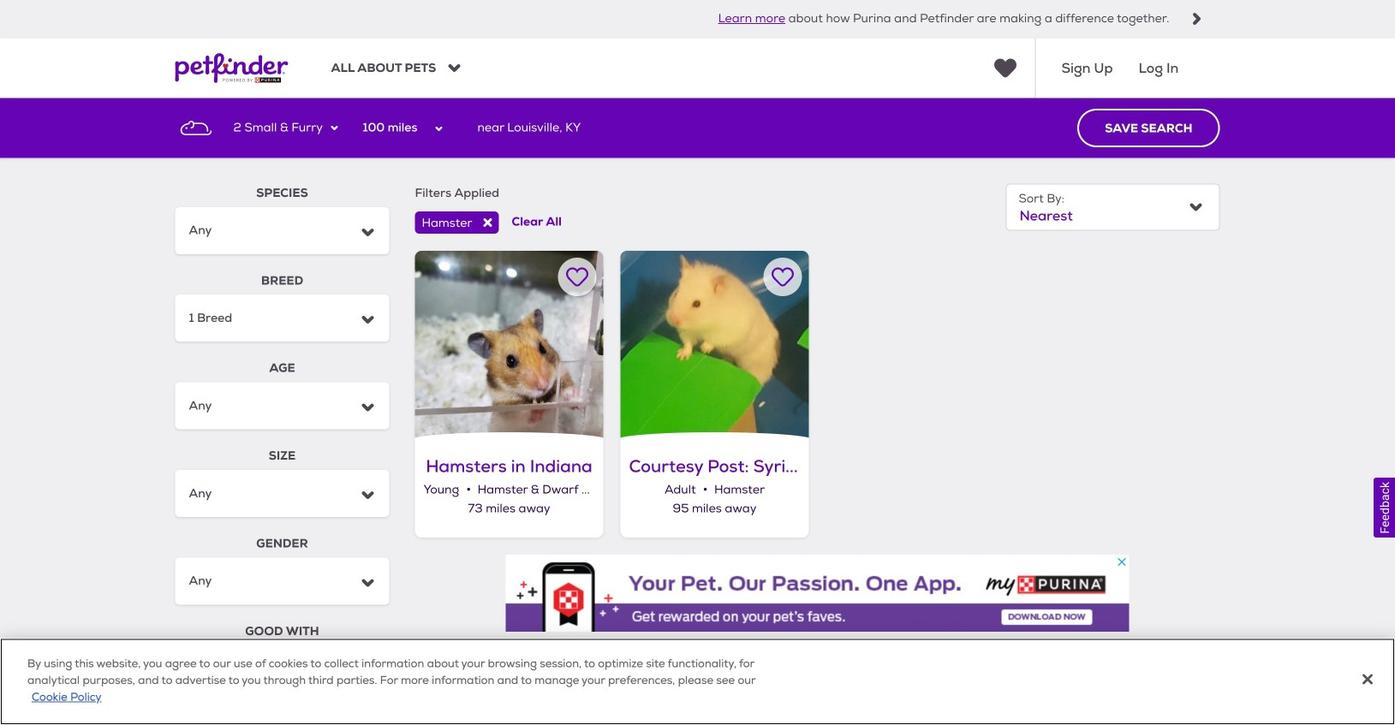 Task type: describe. For each thing, give the bounding box(es) containing it.
advertisement element
[[506, 555, 1130, 632]]

privacy alert dialog
[[0, 639, 1396, 726]]

petfinder home image
[[175, 38, 288, 98]]

hamsters in indiana, adoptable hamster, young female hamster & dwarf hamster mix, 73 miles away. image
[[415, 251, 604, 439]]



Task type: locate. For each thing, give the bounding box(es) containing it.
courtesy post: syrian hamster, adoptable hamster, adult female hamster, 95 miles away. image
[[621, 251, 809, 439]]

main content
[[0, 98, 1396, 726]]



Task type: vqa. For each thing, say whether or not it's contained in the screenshot.
jack and jim , adoptable goat, adult male nigerian dwarf, brownsburg, in. image
no



